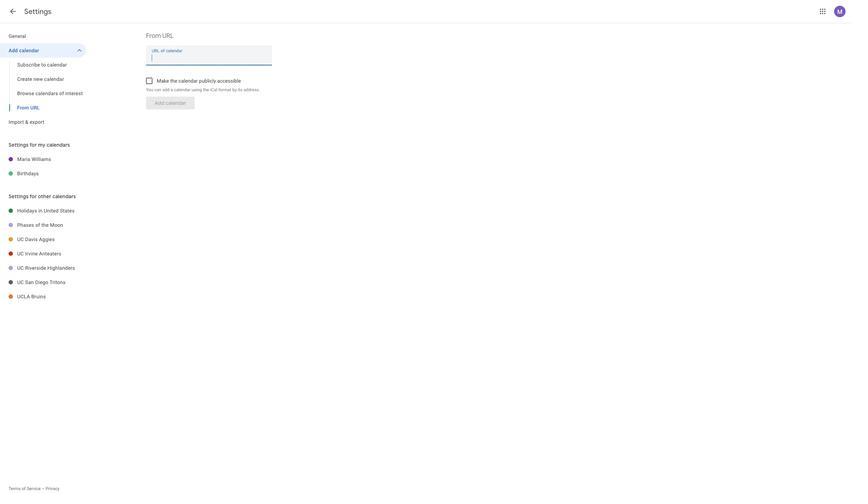Task type: locate. For each thing, give the bounding box(es) containing it.
maria
[[17, 157, 30, 162]]

uc
[[17, 237, 24, 242], [17, 251, 24, 257], [17, 265, 24, 271], [17, 280, 24, 285]]

add calendar tree item
[[0, 43, 86, 58]]

format
[[219, 87, 231, 92]]

4 uc from the top
[[17, 280, 24, 285]]

by
[[233, 87, 237, 92]]

export
[[30, 119, 44, 125]]

2 uc from the top
[[17, 251, 24, 257]]

calendar up the subscribe
[[19, 48, 39, 53]]

0 horizontal spatial url
[[30, 105, 40, 111]]

uc irvine anteaters tree item
[[0, 247, 86, 261]]

0 horizontal spatial the
[[41, 222, 49, 228]]

uc riverside highlanders link
[[17, 261, 86, 275]]

add
[[9, 48, 18, 53]]

1 uc from the top
[[17, 237, 24, 242]]

0 horizontal spatial of
[[22, 487, 26, 492]]

the inside tree item
[[41, 222, 49, 228]]

0 vertical spatial for
[[30, 142, 37, 148]]

uc inside 'tree item'
[[17, 237, 24, 242]]

calendars
[[36, 91, 58, 96], [47, 142, 70, 148], [53, 193, 76, 200]]

0 vertical spatial from
[[146, 32, 161, 40]]

uc for uc riverside highlanders
[[17, 265, 24, 271]]

maria williams tree item
[[0, 152, 86, 167]]

2 vertical spatial the
[[41, 222, 49, 228]]

birthdays
[[17, 171, 39, 177]]

the left moon
[[41, 222, 49, 228]]

1 vertical spatial of
[[35, 222, 40, 228]]

2 horizontal spatial the
[[203, 87, 209, 92]]

aggies
[[39, 237, 55, 242]]

of
[[59, 91, 64, 96], [35, 222, 40, 228], [22, 487, 26, 492]]

from url inside group
[[17, 105, 40, 111]]

calendar for subscribe to calendar
[[47, 62, 67, 68]]

None text field
[[152, 53, 266, 63]]

2 vertical spatial of
[[22, 487, 26, 492]]

1 horizontal spatial from url
[[146, 32, 174, 40]]

1 vertical spatial the
[[203, 87, 209, 92]]

united
[[44, 208, 59, 214]]

interest
[[65, 91, 83, 96]]

1 for from the top
[[30, 142, 37, 148]]

the up a
[[170, 78, 177, 84]]

2 for from the top
[[30, 193, 37, 200]]

settings up maria
[[9, 142, 29, 148]]

uc inside "tree item"
[[17, 265, 24, 271]]

settings for other calendars
[[9, 193, 76, 200]]

other
[[38, 193, 51, 200]]

settings for my calendars
[[9, 142, 70, 148]]

0 horizontal spatial from url
[[17, 105, 40, 111]]

&
[[25, 119, 28, 125]]

uc davis aggies
[[17, 237, 55, 242]]

1 horizontal spatial from
[[146, 32, 161, 40]]

uc irvine anteaters link
[[17, 247, 86, 261]]

of left interest
[[59, 91, 64, 96]]

service
[[27, 487, 41, 492]]

calendars down create new calendar
[[36, 91, 58, 96]]

the left ical
[[203, 87, 209, 92]]

ucla
[[17, 294, 30, 300]]

calendar
[[19, 48, 39, 53], [47, 62, 67, 68], [44, 76, 64, 82], [179, 78, 198, 84], [174, 87, 191, 92]]

1 vertical spatial from
[[17, 105, 29, 111]]

new
[[34, 76, 43, 82]]

1 horizontal spatial url
[[162, 32, 174, 40]]

settings up holidays
[[9, 193, 29, 200]]

2 vertical spatial settings
[[9, 193, 29, 200]]

0 vertical spatial from url
[[146, 32, 174, 40]]

settings for settings
[[24, 7, 51, 16]]

3 uc from the top
[[17, 265, 24, 271]]

for
[[30, 142, 37, 148], [30, 193, 37, 200]]

you
[[146, 87, 153, 92]]

general
[[9, 33, 26, 39]]

san
[[25, 280, 34, 285]]

uc left 'riverside'
[[17, 265, 24, 271]]

settings right go back icon
[[24, 7, 51, 16]]

calendar right a
[[174, 87, 191, 92]]

group containing subscribe to calendar
[[0, 58, 86, 115]]

0 vertical spatial of
[[59, 91, 64, 96]]

you can add a calendar using the ical format by its address.
[[146, 87, 260, 92]]

in
[[38, 208, 43, 214]]

calendars right my
[[47, 142, 70, 148]]

ucla bruins tree item
[[0, 290, 86, 304]]

2 horizontal spatial of
[[59, 91, 64, 96]]

for left other
[[30, 193, 37, 200]]

maria williams
[[17, 157, 51, 162]]

highlanders
[[47, 265, 75, 271]]

0 horizontal spatial from
[[17, 105, 29, 111]]

1 vertical spatial calendars
[[47, 142, 70, 148]]

url
[[162, 32, 174, 40], [30, 105, 40, 111]]

uc left davis
[[17, 237, 24, 242]]

calendar right to
[[47, 62, 67, 68]]

from url
[[146, 32, 174, 40], [17, 105, 40, 111]]

williams
[[32, 157, 51, 162]]

0 vertical spatial the
[[170, 78, 177, 84]]

uc for uc san diego tritons
[[17, 280, 24, 285]]

subscribe to calendar
[[17, 62, 67, 68]]

1 vertical spatial for
[[30, 193, 37, 200]]

for left my
[[30, 142, 37, 148]]

1 horizontal spatial of
[[35, 222, 40, 228]]

1 vertical spatial settings
[[9, 142, 29, 148]]

calendar for create new calendar
[[44, 76, 64, 82]]

uc san diego tritons
[[17, 280, 66, 285]]

create new calendar
[[17, 76, 64, 82]]

settings for other calendars tree
[[0, 204, 86, 304]]

create
[[17, 76, 32, 82]]

calendars for my
[[47, 142, 70, 148]]

of inside tree item
[[35, 222, 40, 228]]

calendar up using at the top
[[179, 78, 198, 84]]

calendars up states
[[53, 193, 76, 200]]

settings heading
[[24, 7, 51, 16]]

accessible
[[217, 78, 241, 84]]

settings for settings for other calendars
[[9, 193, 29, 200]]

calendar up browse calendars of interest
[[44, 76, 64, 82]]

tree
[[0, 29, 86, 129]]

of right terms
[[22, 487, 26, 492]]

1 horizontal spatial the
[[170, 78, 177, 84]]

the
[[170, 78, 177, 84], [203, 87, 209, 92], [41, 222, 49, 228]]

uc left san
[[17, 280, 24, 285]]

group
[[0, 58, 86, 115]]

2 vertical spatial calendars
[[53, 193, 76, 200]]

calendar for make the calendar publicly accessible
[[179, 78, 198, 84]]

1 vertical spatial from url
[[17, 105, 40, 111]]

1 vertical spatial url
[[30, 105, 40, 111]]

add
[[162, 87, 170, 92]]

0 vertical spatial settings
[[24, 7, 51, 16]]

settings for settings for my calendars
[[9, 142, 29, 148]]

states
[[60, 208, 75, 214]]

uc left "irvine"
[[17, 251, 24, 257]]

of right the phases
[[35, 222, 40, 228]]

settings
[[24, 7, 51, 16], [9, 142, 29, 148], [9, 193, 29, 200]]

for for other
[[30, 193, 37, 200]]

using
[[192, 87, 202, 92]]

from
[[146, 32, 161, 40], [17, 105, 29, 111]]

a
[[171, 87, 173, 92]]



Task type: describe. For each thing, give the bounding box(es) containing it.
go back image
[[9, 7, 17, 16]]

uc riverside highlanders tree item
[[0, 261, 86, 275]]

tritons
[[50, 280, 66, 285]]

make
[[157, 78, 169, 84]]

its
[[238, 87, 243, 92]]

holidays in united states link
[[17, 204, 86, 218]]

terms of service – privacy
[[9, 487, 60, 492]]

privacy
[[46, 487, 60, 492]]

phases of the moon tree item
[[0, 218, 86, 232]]

ical
[[210, 87, 218, 92]]

birthdays tree item
[[0, 167, 86, 181]]

terms
[[9, 487, 21, 492]]

calendars for other
[[53, 193, 76, 200]]

holidays in united states
[[17, 208, 75, 214]]

uc riverside highlanders
[[17, 265, 75, 271]]

uc san diego tritons link
[[17, 275, 86, 290]]

calendar inside tree item
[[19, 48, 39, 53]]

uc irvine anteaters
[[17, 251, 61, 257]]

browse
[[17, 91, 34, 96]]

from inside group
[[17, 105, 29, 111]]

publicly
[[199, 78, 216, 84]]

address.
[[244, 87, 260, 92]]

moon
[[50, 222, 63, 228]]

can
[[154, 87, 161, 92]]

bruins
[[31, 294, 46, 300]]

diego
[[35, 280, 48, 285]]

for for my
[[30, 142, 37, 148]]

import
[[9, 119, 24, 125]]

uc for uc davis aggies
[[17, 237, 24, 242]]

my
[[38, 142, 45, 148]]

phases of the moon link
[[17, 218, 86, 232]]

holidays in united states tree item
[[0, 204, 86, 218]]

0 vertical spatial calendars
[[36, 91, 58, 96]]

make the calendar publicly accessible
[[157, 78, 241, 84]]

birthdays link
[[17, 167, 86, 181]]

tree containing general
[[0, 29, 86, 129]]

url inside group
[[30, 105, 40, 111]]

uc san diego tritons tree item
[[0, 275, 86, 290]]

uc davis aggies tree item
[[0, 232, 86, 247]]

terms of service link
[[9, 487, 41, 492]]

settings for my calendars tree
[[0, 152, 86, 181]]

add calendar
[[9, 48, 39, 53]]

riverside
[[25, 265, 46, 271]]

browse calendars of interest
[[17, 91, 83, 96]]

privacy link
[[46, 487, 60, 492]]

phases of the moon
[[17, 222, 63, 228]]

import & export
[[9, 119, 44, 125]]

of inside group
[[59, 91, 64, 96]]

subscribe
[[17, 62, 40, 68]]

holidays
[[17, 208, 37, 214]]

ucla bruins link
[[17, 290, 86, 304]]

uc for uc irvine anteaters
[[17, 251, 24, 257]]

phases
[[17, 222, 34, 228]]

–
[[42, 487, 45, 492]]

of for moon
[[35, 222, 40, 228]]

to
[[41, 62, 46, 68]]

uc davis aggies link
[[17, 232, 86, 247]]

irvine
[[25, 251, 38, 257]]

anteaters
[[39, 251, 61, 257]]

of for –
[[22, 487, 26, 492]]

0 vertical spatial url
[[162, 32, 174, 40]]

davis
[[25, 237, 38, 242]]

ucla bruins
[[17, 294, 46, 300]]



Task type: vqa. For each thing, say whether or not it's contained in the screenshot.
ninth AM from the bottom of the page
no



